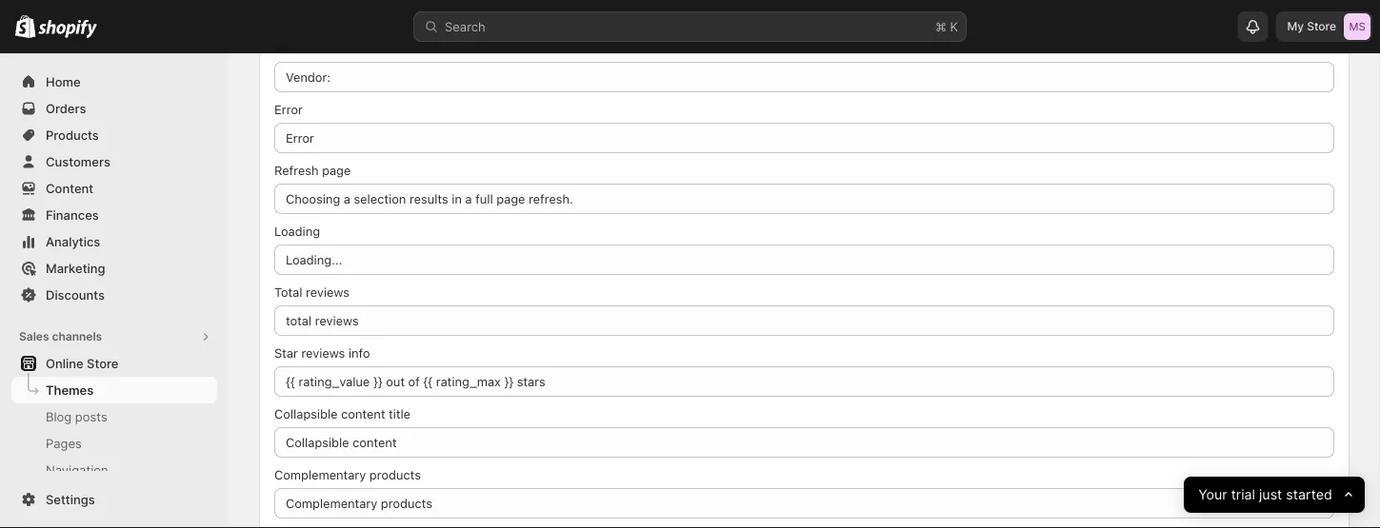 Task type: locate. For each thing, give the bounding box(es) containing it.
your trial just started
[[1198, 487, 1332, 503]]

marketing link
[[11, 255, 217, 282]]

store down 'sales channels' button at bottom
[[87, 356, 119, 371]]

finances
[[46, 208, 99, 222]]

home link
[[11, 69, 217, 95]]

settings
[[46, 492, 95, 507]]

1 horizontal spatial store
[[1307, 20, 1336, 33]]

orders link
[[11, 95, 217, 122]]

search
[[445, 19, 486, 34]]

finances link
[[11, 202, 217, 229]]

just
[[1259, 487, 1282, 503]]

my store
[[1287, 20, 1336, 33]]

posts
[[75, 410, 107, 424]]

blog
[[46, 410, 72, 424]]

store
[[1307, 20, 1336, 33], [87, 356, 119, 371]]

channels
[[52, 330, 102, 344]]

discounts link
[[11, 282, 217, 309]]

blog posts
[[46, 410, 107, 424]]

blog posts link
[[11, 404, 217, 431]]

pages link
[[11, 431, 217, 457]]

home
[[46, 74, 81, 89]]

my
[[1287, 20, 1304, 33]]

0 vertical spatial store
[[1307, 20, 1336, 33]]

analytics
[[46, 234, 100, 249]]

0 horizontal spatial store
[[87, 356, 119, 371]]

marketing
[[46, 261, 105, 276]]

sales channels button
[[11, 324, 217, 351]]

store right my at the top right of the page
[[1307, 20, 1336, 33]]

your trial just started button
[[1184, 477, 1365, 513]]

1 vertical spatial store
[[87, 356, 119, 371]]



Task type: describe. For each thing, give the bounding box(es) containing it.
shopify image
[[15, 15, 35, 38]]

orders
[[46, 101, 86, 116]]

content
[[46, 181, 94, 196]]

trial
[[1231, 487, 1255, 503]]

online store
[[46, 356, 119, 371]]

content link
[[11, 175, 217, 202]]

customers link
[[11, 149, 217, 175]]

store for online store
[[87, 356, 119, 371]]

themes
[[46, 383, 94, 398]]

your
[[1198, 487, 1227, 503]]

settings link
[[11, 487, 217, 513]]

products
[[46, 128, 99, 142]]

themes link
[[11, 377, 217, 404]]

online store link
[[11, 351, 217, 377]]

⌘ k
[[935, 19, 958, 34]]

products link
[[11, 122, 217, 149]]

store for my store
[[1307, 20, 1336, 33]]

online
[[46, 356, 83, 371]]

preferences link
[[11, 484, 217, 511]]

sales channels
[[19, 330, 102, 344]]

sales
[[19, 330, 49, 344]]

shopify image
[[38, 19, 97, 39]]

navigation
[[46, 463, 108, 478]]

started
[[1286, 487, 1332, 503]]

discounts
[[46, 288, 105, 302]]

k
[[950, 19, 958, 34]]

⌘
[[935, 19, 947, 34]]

pages
[[46, 436, 82, 451]]

customers
[[46, 154, 110, 169]]

analytics link
[[11, 229, 217, 255]]

my store image
[[1344, 13, 1371, 40]]

navigation link
[[11, 457, 217, 484]]

preferences
[[46, 490, 116, 504]]



